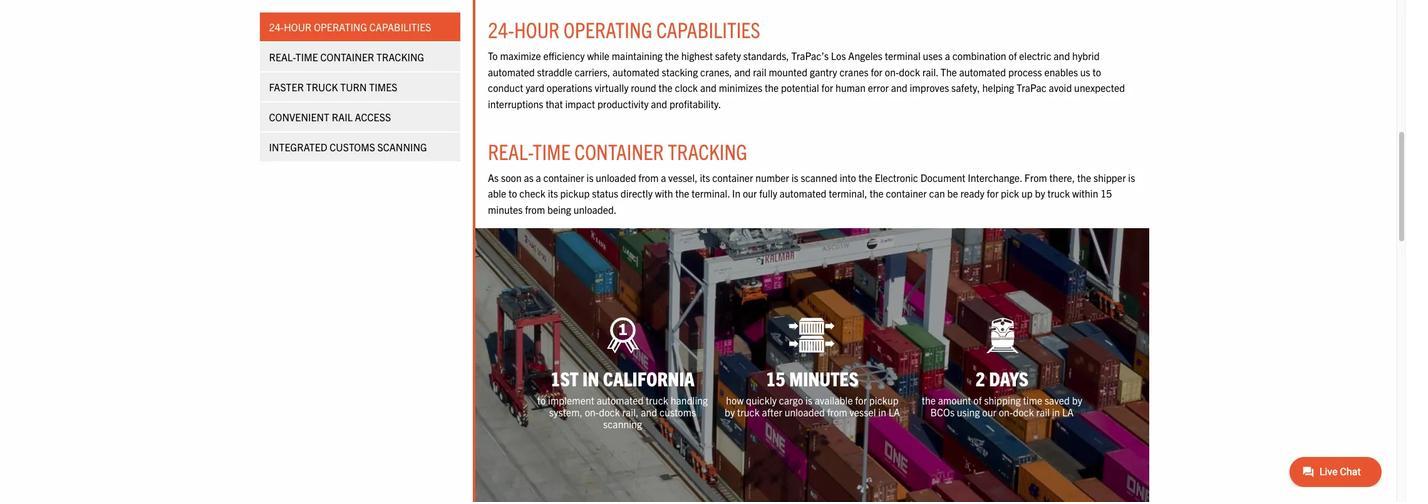 Task type: describe. For each thing, give the bounding box(es) containing it.
yard
[[526, 82, 544, 94]]

terminal,
[[829, 188, 867, 200]]

2 days the amount of shipping time saved by bcos using our on-dock rail in la
[[922, 366, 1082, 419]]

to
[[488, 50, 498, 62]]

by inside 15 minutes how quickly cargo is available for pickup by truck after unloaded from vessel in la
[[725, 407, 735, 419]]

round
[[631, 82, 656, 94]]

straddle
[[537, 66, 572, 78]]

potential
[[781, 82, 819, 94]]

the left clock
[[659, 82, 673, 94]]

automated down maintaining
[[613, 66, 659, 78]]

0 horizontal spatial 24-
[[269, 21, 284, 33]]

avoid
[[1049, 82, 1072, 94]]

how
[[726, 395, 744, 407]]

unloaded inside as soon as a container is unloaded from a vessel, its container number is scanned into the electronic document interchange. from there, the shipper is able to check its pickup status directly with the terminal. in our fully automated terminal, the container can be ready for pick up by truck within 15 minutes from being unloaded.
[[596, 171, 636, 184]]

clock
[[675, 82, 698, 94]]

turn
[[341, 81, 367, 93]]

handling
[[671, 395, 708, 407]]

quickly
[[746, 395, 777, 407]]

terminal
[[885, 50, 921, 62]]

for inside 15 minutes how quickly cargo is available for pickup by truck after unloaded from vessel in la
[[855, 395, 867, 407]]

combination
[[952, 50, 1006, 62]]

after
[[762, 407, 782, 419]]

vessel,
[[668, 171, 698, 184]]

unloaded.
[[574, 204, 617, 216]]

virtually
[[595, 82, 629, 94]]

cranes,
[[700, 66, 732, 78]]

0 horizontal spatial from
[[525, 204, 545, 216]]

as
[[524, 171, 534, 184]]

scanned
[[801, 171, 837, 184]]

directly
[[621, 188, 653, 200]]

carriers,
[[575, 66, 610, 78]]

truck inside 15 minutes how quickly cargo is available for pickup by truck after unloaded from vessel in la
[[737, 407, 760, 419]]

terminal.
[[692, 188, 730, 200]]

access
[[355, 111, 391, 123]]

0 horizontal spatial its
[[548, 188, 558, 200]]

0 horizontal spatial 24-hour operating capabilities
[[269, 21, 432, 33]]

maintaining
[[612, 50, 663, 62]]

california
[[603, 366, 695, 391]]

is inside 15 minutes how quickly cargo is available for pickup by truck after unloaded from vessel in la
[[805, 395, 812, 407]]

while
[[587, 50, 609, 62]]

1 horizontal spatial capabilities
[[656, 16, 760, 43]]

cargo
[[779, 395, 803, 407]]

as
[[488, 171, 499, 184]]

dock inside 1st in california to implement automated truck handling system, on-dock rail, and customs scanning
[[599, 407, 620, 419]]

for down gantry
[[821, 82, 833, 94]]

the down mounted
[[765, 82, 779, 94]]

standards,
[[743, 50, 789, 62]]

bcos
[[930, 407, 955, 419]]

that
[[546, 98, 563, 110]]

and up enables at the top right of the page
[[1054, 50, 1070, 62]]

conduct
[[488, 82, 523, 94]]

being
[[547, 204, 571, 216]]

on- inside 1st in california to implement automated truck handling system, on-dock rail, and customs scanning
[[585, 407, 599, 419]]

real-time container tracking inside real-time container tracking 'link'
[[269, 51, 424, 63]]

0 horizontal spatial hour
[[284, 21, 312, 33]]

hybrid
[[1072, 50, 1100, 62]]

implement
[[548, 395, 594, 407]]

convenient rail access link
[[260, 103, 460, 132]]

is right shipper
[[1128, 171, 1135, 184]]

to inside as soon as a container is unloaded from a vessel, its container number is scanned into the electronic document interchange. from there, the shipper is able to check its pickup status directly with the terminal. in our fully automated terminal, the container can be ready for pick up by truck within 15 minutes from being unloaded.
[[509, 188, 517, 200]]

1 horizontal spatial tracking
[[668, 138, 747, 164]]

available
[[815, 395, 853, 407]]

integrated
[[269, 141, 328, 153]]

automated down combination on the top right of page
[[959, 66, 1006, 78]]

the down electronic
[[870, 188, 884, 200]]

helping
[[982, 82, 1014, 94]]

0 horizontal spatial capabilities
[[370, 21, 432, 33]]

system,
[[549, 407, 582, 419]]

angeles
[[848, 50, 882, 62]]

productivity
[[597, 98, 649, 110]]

2
[[975, 366, 985, 391]]

profitability.
[[669, 98, 721, 110]]

truck inside as soon as a container is unloaded from a vessel, its container number is scanned into the electronic document interchange. from there, the shipper is able to check its pickup status directly with the terminal. in our fully automated terminal, the container can be ready for pick up by truck within 15 minutes from being unloaded.
[[1047, 188, 1070, 200]]

operating inside the 24-hour operating capabilities link
[[314, 21, 367, 33]]

rail inside 2 days the amount of shipping time saved by bcos using our on-dock rail in la
[[1036, 407, 1050, 419]]

efficiency
[[543, 50, 585, 62]]

unexpected
[[1074, 82, 1125, 94]]

pickup inside 15 minutes how quickly cargo is available for pickup by truck after unloaded from vessel in la
[[869, 395, 899, 407]]

up
[[1021, 188, 1033, 200]]

by inside as soon as a container is unloaded from a vessel, its container number is scanned into the electronic document interchange. from there, the shipper is able to check its pickup status directly with the terminal. in our fully automated terminal, the container can be ready for pick up by truck within 15 minutes from being unloaded.
[[1035, 188, 1045, 200]]

vessel
[[850, 407, 876, 419]]

0 horizontal spatial a
[[536, 171, 541, 184]]

cranes
[[839, 66, 868, 78]]

the inside 2 days the amount of shipping time saved by bcos using our on-dock rail in la
[[922, 395, 936, 407]]

into
[[840, 171, 856, 184]]

minimizes
[[719, 82, 762, 94]]

1 horizontal spatial container
[[712, 171, 753, 184]]

time
[[1023, 395, 1042, 407]]

electric
[[1019, 50, 1051, 62]]

1 horizontal spatial 24-
[[488, 16, 514, 43]]

truck inside 1st in california to implement automated truck handling system, on-dock rail, and customs scanning
[[646, 395, 668, 407]]

24-hour operating capabilities link
[[260, 13, 460, 41]]

convenient rail access
[[269, 111, 391, 123]]

automated inside 1st in california to implement automated truck handling system, on-dock rail, and customs scanning
[[597, 395, 643, 407]]

can
[[929, 188, 945, 200]]

15 inside as soon as a container is unloaded from a vessel, its container number is scanned into the electronic document interchange. from there, the shipper is able to check its pickup status directly with the terminal. in our fully automated terminal, the container can be ready for pick up by truck within 15 minutes from being unloaded.
[[1100, 188, 1112, 200]]

by inside 2 days the amount of shipping time saved by bcos using our on-dock rail in la
[[1072, 395, 1082, 407]]

of inside to maximize efficiency while maintaining the highest safety standards, trapac's los angeles terminal uses a combination of electric and hybrid automated straddle carriers, automated stacking cranes, and rail mounted gantry cranes for on-dock rail. the automated process enables us to conduct yard operations virtually round the clock and minimizes the potential for human error and improves safety, helping trapac avoid unexpected interruptions that impact productivity and profitability.
[[1009, 50, 1017, 62]]

mounted
[[769, 66, 807, 78]]

able
[[488, 188, 506, 200]]

15 inside 15 minutes how quickly cargo is available for pickup by truck after unloaded from vessel in la
[[766, 366, 785, 391]]

in inside 1st in california to implement automated truck handling system, on-dock rail, and customs scanning
[[583, 366, 599, 391]]



Task type: vqa. For each thing, say whether or not it's contained in the screenshot.
Scanning
yes



Task type: locate. For each thing, give the bounding box(es) containing it.
hour up maximize
[[514, 16, 560, 43]]

on- inside 2 days the amount of shipping time saved by bcos using our on-dock rail in la
[[999, 407, 1013, 419]]

unloaded up status
[[596, 171, 636, 184]]

1 horizontal spatial operating
[[564, 16, 652, 43]]

in inside 2 days the amount of shipping time saved by bcos using our on-dock rail in la
[[1052, 407, 1060, 419]]

our right in at the top
[[743, 188, 757, 200]]

operating
[[564, 16, 652, 43], [314, 21, 367, 33]]

1 vertical spatial our
[[982, 407, 996, 419]]

0 horizontal spatial of
[[973, 395, 982, 407]]

by left the quickly
[[725, 407, 735, 419]]

0 horizontal spatial real-
[[269, 51, 296, 63]]

2 horizontal spatial truck
[[1047, 188, 1070, 200]]

in for 2 days
[[1052, 407, 1060, 419]]

2 horizontal spatial dock
[[1013, 407, 1034, 419]]

the up within
[[1077, 171, 1091, 184]]

for right available
[[855, 395, 867, 407]]

its
[[700, 171, 710, 184], [548, 188, 558, 200]]

to inside to maximize efficiency while maintaining the highest safety standards, trapac's los angeles terminal uses a combination of electric and hybrid automated straddle carriers, automated stacking cranes, and rail mounted gantry cranes for on-dock rail. the automated process enables us to conduct yard operations virtually round the clock and minimizes the potential for human error and improves safety, helping trapac avoid unexpected interruptions that impact productivity and profitability.
[[1093, 66, 1101, 78]]

safety
[[715, 50, 741, 62]]

a right uses
[[945, 50, 950, 62]]

time up truck
[[296, 51, 318, 63]]

1 horizontal spatial 15
[[1100, 188, 1112, 200]]

1 horizontal spatial pickup
[[869, 395, 899, 407]]

real-time container tracking link
[[260, 43, 460, 71]]

and
[[1054, 50, 1070, 62], [734, 66, 751, 78], [700, 82, 716, 94], [891, 82, 907, 94], [651, 98, 667, 110], [641, 407, 657, 419]]

on- right system, at the left of page
[[585, 407, 599, 419]]

0 vertical spatial rail
[[753, 66, 766, 78]]

interchange.
[[968, 171, 1022, 184]]

and down cranes,
[[700, 82, 716, 94]]

la inside 15 minutes how quickly cargo is available for pickup by truck after unloaded from vessel in la
[[888, 407, 900, 419]]

in for 15 minutes
[[878, 407, 886, 419]]

human
[[835, 82, 866, 94]]

1 horizontal spatial its
[[700, 171, 710, 184]]

container
[[321, 51, 374, 63], [574, 138, 664, 164]]

hour up faster in the top left of the page
[[284, 21, 312, 33]]

using
[[957, 407, 980, 419]]

truck down there,
[[1047, 188, 1070, 200]]

our inside 2 days the amount of shipping time saved by bcos using our on-dock rail in la
[[982, 407, 996, 419]]

in
[[583, 366, 599, 391], [878, 407, 886, 419], [1052, 407, 1060, 419]]

by right up
[[1035, 188, 1045, 200]]

1 vertical spatial real-
[[488, 138, 533, 164]]

time up as
[[533, 138, 570, 164]]

0 horizontal spatial in
[[583, 366, 599, 391]]

1 la from the left
[[888, 407, 900, 419]]

0 horizontal spatial container
[[543, 171, 584, 184]]

1 horizontal spatial unloaded
[[785, 407, 825, 419]]

1 vertical spatial real-time container tracking
[[488, 138, 747, 164]]

a up with
[[661, 171, 666, 184]]

0 vertical spatial its
[[700, 171, 710, 184]]

automated up scanning
[[597, 395, 643, 407]]

minutes
[[789, 366, 859, 391]]

0 horizontal spatial by
[[725, 407, 735, 419]]

0 horizontal spatial la
[[888, 407, 900, 419]]

1 vertical spatial to
[[509, 188, 517, 200]]

in inside 15 minutes how quickly cargo is available for pickup by truck after unloaded from vessel in la
[[878, 407, 886, 419]]

from
[[1024, 171, 1047, 184]]

rail right shipping on the bottom right
[[1036, 407, 1050, 419]]

0 vertical spatial to
[[1093, 66, 1101, 78]]

be
[[947, 188, 958, 200]]

1 vertical spatial of
[[973, 395, 982, 407]]

impact
[[565, 98, 595, 110]]

uses
[[923, 50, 943, 62]]

0 horizontal spatial pickup
[[560, 188, 590, 200]]

1 vertical spatial from
[[525, 204, 545, 216]]

customs
[[659, 407, 696, 419]]

of
[[1009, 50, 1017, 62], [973, 395, 982, 407]]

truck left after
[[737, 407, 760, 419]]

0 vertical spatial from
[[638, 171, 659, 184]]

1 horizontal spatial container
[[574, 138, 664, 164]]

trapac
[[1016, 82, 1046, 94]]

convenient
[[269, 111, 330, 123]]

la inside 2 days the amount of shipping time saved by bcos using our on-dock rail in la
[[1062, 407, 1074, 419]]

within
[[1072, 188, 1098, 200]]

to inside 1st in california to implement automated truck handling system, on-dock rail, and customs scanning
[[537, 395, 546, 407]]

15 up the quickly
[[766, 366, 785, 391]]

real-time container tracking
[[269, 51, 424, 63], [488, 138, 747, 164]]

0 horizontal spatial our
[[743, 188, 757, 200]]

rail
[[332, 111, 353, 123]]

2 la from the left
[[1062, 407, 1074, 419]]

container down electronic
[[886, 188, 927, 200]]

container inside real-time container tracking 'link'
[[321, 51, 374, 63]]

its up terminal.
[[700, 171, 710, 184]]

container up status
[[574, 138, 664, 164]]

minutes
[[488, 204, 523, 216]]

by
[[1035, 188, 1045, 200], [1072, 395, 1082, 407], [725, 407, 735, 419]]

rail,
[[622, 407, 639, 419]]

saved
[[1045, 395, 1070, 407]]

24-hour operating capabilities up maintaining
[[488, 16, 760, 43]]

is right number
[[791, 171, 798, 184]]

1 vertical spatial pickup
[[869, 395, 899, 407]]

1 horizontal spatial real-time container tracking
[[488, 138, 747, 164]]

2 horizontal spatial on-
[[999, 407, 1013, 419]]

pickup up being
[[560, 188, 590, 200]]

1 horizontal spatial hour
[[514, 16, 560, 43]]

1 horizontal spatial from
[[638, 171, 659, 184]]

real- up faster in the top left of the page
[[269, 51, 296, 63]]

fully
[[759, 188, 777, 200]]

0 horizontal spatial dock
[[599, 407, 620, 419]]

from up directly at the left top
[[638, 171, 659, 184]]

la for 15 minutes
[[888, 407, 900, 419]]

process
[[1008, 66, 1042, 78]]

customs
[[330, 141, 375, 153]]

unloaded
[[596, 171, 636, 184], [785, 407, 825, 419]]

integrated customs scanning link
[[260, 133, 460, 162]]

capabilities up highest
[[656, 16, 760, 43]]

24- up faster in the top left of the page
[[269, 21, 284, 33]]

1 horizontal spatial time
[[533, 138, 570, 164]]

to right able
[[509, 188, 517, 200]]

1st in california to implement automated truck handling system, on-dock rail, and customs scanning
[[537, 366, 708, 431]]

la right vessel
[[888, 407, 900, 419]]

our inside as soon as a container is unloaded from a vessel, its container number is scanned into the electronic document interchange. from there, the shipper is able to check its pickup status directly with the terminal. in our fully automated terminal, the container can be ready for pick up by truck within 15 minutes from being unloaded.
[[743, 188, 757, 200]]

0 horizontal spatial container
[[321, 51, 374, 63]]

truck
[[306, 81, 338, 93]]

los
[[831, 50, 846, 62]]

unloaded right after
[[785, 407, 825, 419]]

container up 'turn'
[[321, 51, 374, 63]]

operating up while
[[564, 16, 652, 43]]

tracking
[[377, 51, 424, 63], [668, 138, 747, 164]]

from left vessel
[[827, 407, 847, 419]]

1 horizontal spatial a
[[661, 171, 666, 184]]

0 vertical spatial time
[[296, 51, 318, 63]]

0 vertical spatial real-time container tracking
[[269, 51, 424, 63]]

a right as
[[536, 171, 541, 184]]

for inside as soon as a container is unloaded from a vessel, its container number is scanned into the electronic document interchange. from there, the shipper is able to check its pickup status directly with the terminal. in our fully automated terminal, the container can be ready for pick up by truck within 15 minutes from being unloaded.
[[987, 188, 999, 200]]

enables
[[1044, 66, 1078, 78]]

and up minimizes
[[734, 66, 751, 78]]

our right using
[[982, 407, 996, 419]]

1 horizontal spatial on-
[[885, 66, 899, 78]]

24- up 'to'
[[488, 16, 514, 43]]

capabilities
[[656, 16, 760, 43], [370, 21, 432, 33]]

by right 'saved'
[[1072, 395, 1082, 407]]

1 vertical spatial unloaded
[[785, 407, 825, 419]]

2 vertical spatial to
[[537, 395, 546, 407]]

1 horizontal spatial of
[[1009, 50, 1017, 62]]

the left amount
[[922, 395, 936, 407]]

0 horizontal spatial real-time container tracking
[[269, 51, 424, 63]]

pickup right available
[[869, 395, 899, 407]]

0 vertical spatial real-
[[269, 51, 296, 63]]

pickup inside as soon as a container is unloaded from a vessel, its container number is scanned into the electronic document interchange. from there, the shipper is able to check its pickup status directly with the terminal. in our fully automated terminal, the container can be ready for pick up by truck within 15 minutes from being unloaded.
[[560, 188, 590, 200]]

rail
[[753, 66, 766, 78], [1036, 407, 1050, 419]]

safety,
[[951, 82, 980, 94]]

1 vertical spatial 15
[[766, 366, 785, 391]]

15
[[1100, 188, 1112, 200], [766, 366, 785, 391]]

0 vertical spatial container
[[321, 51, 374, 63]]

unloaded inside 15 minutes how quickly cargo is available for pickup by truck after unloaded from vessel in la
[[785, 407, 825, 419]]

la right time
[[1062, 407, 1074, 419]]

automated up conduct
[[488, 66, 535, 78]]

0 vertical spatial tracking
[[377, 51, 424, 63]]

1 horizontal spatial our
[[982, 407, 996, 419]]

with
[[655, 188, 673, 200]]

gantry
[[810, 66, 837, 78]]

the down vessel,
[[675, 188, 689, 200]]

a
[[945, 50, 950, 62], [536, 171, 541, 184], [661, 171, 666, 184]]

0 vertical spatial unloaded
[[596, 171, 636, 184]]

our
[[743, 188, 757, 200], [982, 407, 996, 419]]

0 horizontal spatial to
[[509, 188, 517, 200]]

on-
[[885, 66, 899, 78], [585, 407, 599, 419], [999, 407, 1013, 419]]

is right cargo
[[805, 395, 812, 407]]

status
[[592, 188, 618, 200]]

dock left 'saved'
[[1013, 407, 1034, 419]]

the right into
[[858, 171, 872, 184]]

0 vertical spatial our
[[743, 188, 757, 200]]

1 horizontal spatial la
[[1062, 407, 1074, 419]]

amount
[[938, 395, 971, 407]]

0 vertical spatial pickup
[[560, 188, 590, 200]]

as soon as a container is unloaded from a vessel, its container number is scanned into the electronic document interchange. from there, the shipper is able to check its pickup status directly with the terminal. in our fully automated terminal, the container can be ready for pick up by truck within 15 minutes from being unloaded.
[[488, 171, 1135, 216]]

1 horizontal spatial rail
[[1036, 407, 1050, 419]]

24-
[[488, 16, 514, 43], [269, 21, 284, 33]]

tracking inside 'link'
[[377, 51, 424, 63]]

2 horizontal spatial from
[[827, 407, 847, 419]]

in right vessel
[[878, 407, 886, 419]]

0 horizontal spatial rail
[[753, 66, 766, 78]]

for down interchange.
[[987, 188, 999, 200]]

from inside 15 minutes how quickly cargo is available for pickup by truck after unloaded from vessel in la
[[827, 407, 847, 419]]

capabilities up real-time container tracking 'link'
[[370, 21, 432, 33]]

0 horizontal spatial time
[[296, 51, 318, 63]]

2 horizontal spatial container
[[886, 188, 927, 200]]

2 horizontal spatial in
[[1052, 407, 1060, 419]]

days
[[989, 366, 1029, 391]]

faster truck turn times
[[269, 81, 398, 93]]

1 horizontal spatial real-
[[488, 138, 533, 164]]

rail inside to maximize efficiency while maintaining the highest safety standards, trapac's los angeles terminal uses a combination of electric and hybrid automated straddle carriers, automated stacking cranes, and rail mounted gantry cranes for on-dock rail. the automated process enables us to conduct yard operations virtually round the clock and minimizes the potential for human error and improves safety, helping trapac avoid unexpected interruptions that impact productivity and profitability.
[[753, 66, 766, 78]]

0 vertical spatial of
[[1009, 50, 1017, 62]]

check
[[519, 188, 546, 200]]

real- inside 'link'
[[269, 51, 296, 63]]

on- down the terminal
[[885, 66, 899, 78]]

trapac's
[[791, 50, 829, 62]]

error
[[868, 82, 889, 94]]

1 horizontal spatial 24-hour operating capabilities
[[488, 16, 760, 43]]

times
[[369, 81, 398, 93]]

container up in at the top
[[712, 171, 753, 184]]

truck
[[1047, 188, 1070, 200], [646, 395, 668, 407], [737, 407, 760, 419]]

to maximize efficiency while maintaining the highest safety standards, trapac's los angeles terminal uses a combination of electric and hybrid automated straddle carriers, automated stacking cranes, and rail mounted gantry cranes for on-dock rail. the automated process enables us to conduct yard operations virtually round the clock and minimizes the potential for human error and improves safety, helping trapac avoid unexpected interruptions that impact productivity and profitability.
[[488, 50, 1125, 110]]

1 vertical spatial tracking
[[668, 138, 747, 164]]

and right rail,
[[641, 407, 657, 419]]

truck down "california"
[[646, 395, 668, 407]]

the
[[665, 50, 679, 62], [659, 82, 673, 94], [765, 82, 779, 94], [858, 171, 872, 184], [1077, 171, 1091, 184], [675, 188, 689, 200], [870, 188, 884, 200], [922, 395, 936, 407]]

there,
[[1049, 171, 1075, 184]]

of inside 2 days the amount of shipping time saved by bcos using our on-dock rail in la
[[973, 395, 982, 407]]

from down the check
[[525, 204, 545, 216]]

stacking
[[662, 66, 698, 78]]

dock inside to maximize efficiency while maintaining the highest safety standards, trapac's los angeles terminal uses a combination of electric and hybrid automated straddle carriers, automated stacking cranes, and rail mounted gantry cranes for on-dock rail. the automated process enables us to conduct yard operations virtually round the clock and minimizes the potential for human error and improves safety, helping trapac avoid unexpected interruptions that impact productivity and profitability.
[[899, 66, 920, 78]]

for up error
[[871, 66, 883, 78]]

ready
[[960, 188, 985, 200]]

hour
[[514, 16, 560, 43], [284, 21, 312, 33]]

1 horizontal spatial truck
[[737, 407, 760, 419]]

scanning
[[378, 141, 427, 153]]

and down round
[[651, 98, 667, 110]]

automated
[[488, 66, 535, 78], [613, 66, 659, 78], [959, 66, 1006, 78], [780, 188, 826, 200], [597, 395, 643, 407]]

and inside 1st in california to implement automated truck handling system, on-dock rail, and customs scanning
[[641, 407, 657, 419]]

in
[[732, 188, 740, 200]]

0 vertical spatial 15
[[1100, 188, 1112, 200]]

from
[[638, 171, 659, 184], [525, 204, 545, 216], [827, 407, 847, 419]]

1 horizontal spatial in
[[878, 407, 886, 419]]

to right us
[[1093, 66, 1101, 78]]

operations
[[547, 82, 592, 94]]

24-hour operating capabilities up real-time container tracking 'link'
[[269, 21, 432, 33]]

0 horizontal spatial unloaded
[[596, 171, 636, 184]]

number
[[756, 171, 789, 184]]

improves
[[910, 82, 949, 94]]

real-time container tracking up status
[[488, 138, 747, 164]]

0 horizontal spatial on-
[[585, 407, 599, 419]]

in right time
[[1052, 407, 1060, 419]]

0 horizontal spatial operating
[[314, 21, 367, 33]]

in right 1st
[[583, 366, 599, 391]]

time inside real-time container tracking 'link'
[[296, 51, 318, 63]]

interruptions
[[488, 98, 543, 110]]

1 vertical spatial time
[[533, 138, 570, 164]]

dock left rail,
[[599, 407, 620, 419]]

electronic
[[875, 171, 918, 184]]

dock inside 2 days the amount of shipping time saved by bcos using our on-dock rail in la
[[1013, 407, 1034, 419]]

dock down the terminal
[[899, 66, 920, 78]]

a inside to maximize efficiency while maintaining the highest safety standards, trapac's los angeles terminal uses a combination of electric and hybrid automated straddle carriers, automated stacking cranes, and rail mounted gantry cranes for on-dock rail. the automated process enables us to conduct yard operations virtually round the clock and minimizes the potential for human error and improves safety, helping trapac avoid unexpected interruptions that impact productivity and profitability.
[[945, 50, 950, 62]]

operating up real-time container tracking 'link'
[[314, 21, 367, 33]]

highest
[[681, 50, 713, 62]]

1 horizontal spatial by
[[1035, 188, 1045, 200]]

is up status
[[587, 171, 593, 184]]

15 down shipper
[[1100, 188, 1112, 200]]

tracking up vessel,
[[668, 138, 747, 164]]

on- inside to maximize efficiency while maintaining the highest safety standards, trapac's los angeles terminal uses a combination of electric and hybrid automated straddle carriers, automated stacking cranes, and rail mounted gantry cranes for on-dock rail. the automated process enables us to conduct yard operations virtually round the clock and minimizes the potential for human error and improves safety, helping trapac avoid unexpected interruptions that impact productivity and profitability.
[[885, 66, 899, 78]]

and right error
[[891, 82, 907, 94]]

of down 2 at the bottom right of the page
[[973, 395, 982, 407]]

container up being
[[543, 171, 584, 184]]

of up process
[[1009, 50, 1017, 62]]

1 vertical spatial container
[[574, 138, 664, 164]]

2 horizontal spatial a
[[945, 50, 950, 62]]

2 horizontal spatial to
[[1093, 66, 1101, 78]]

faster truck turn times link
[[260, 73, 460, 101]]

the
[[941, 66, 957, 78]]

maximize
[[500, 50, 541, 62]]

document
[[920, 171, 965, 184]]

to left system, at the left of page
[[537, 395, 546, 407]]

0 horizontal spatial 15
[[766, 366, 785, 391]]

on- left time
[[999, 407, 1013, 419]]

real-time container tracking up 'turn'
[[269, 51, 424, 63]]

is
[[587, 171, 593, 184], [791, 171, 798, 184], [1128, 171, 1135, 184], [805, 395, 812, 407]]

1 horizontal spatial dock
[[899, 66, 920, 78]]

automated down scanned at the right top of page
[[780, 188, 826, 200]]

1 vertical spatial rail
[[1036, 407, 1050, 419]]

the up stacking
[[665, 50, 679, 62]]

2 horizontal spatial by
[[1072, 395, 1082, 407]]

1 vertical spatial its
[[548, 188, 558, 200]]

integrated customs scanning
[[269, 141, 427, 153]]

1 horizontal spatial to
[[537, 395, 546, 407]]

rail down standards,
[[753, 66, 766, 78]]

its up being
[[548, 188, 558, 200]]

la for 2 days
[[1062, 407, 1074, 419]]

0 horizontal spatial truck
[[646, 395, 668, 407]]

0 horizontal spatial tracking
[[377, 51, 424, 63]]

real- up the soon
[[488, 138, 533, 164]]

scanning
[[603, 419, 642, 431]]

2 vertical spatial from
[[827, 407, 847, 419]]

automated inside as soon as a container is unloaded from a vessel, its container number is scanned into the electronic document interchange. from there, the shipper is able to check its pickup status directly with the terminal. in our fully automated terminal, the container can be ready for pick up by truck within 15 minutes from being unloaded.
[[780, 188, 826, 200]]

tracking up times
[[377, 51, 424, 63]]

1st
[[550, 366, 579, 391]]



